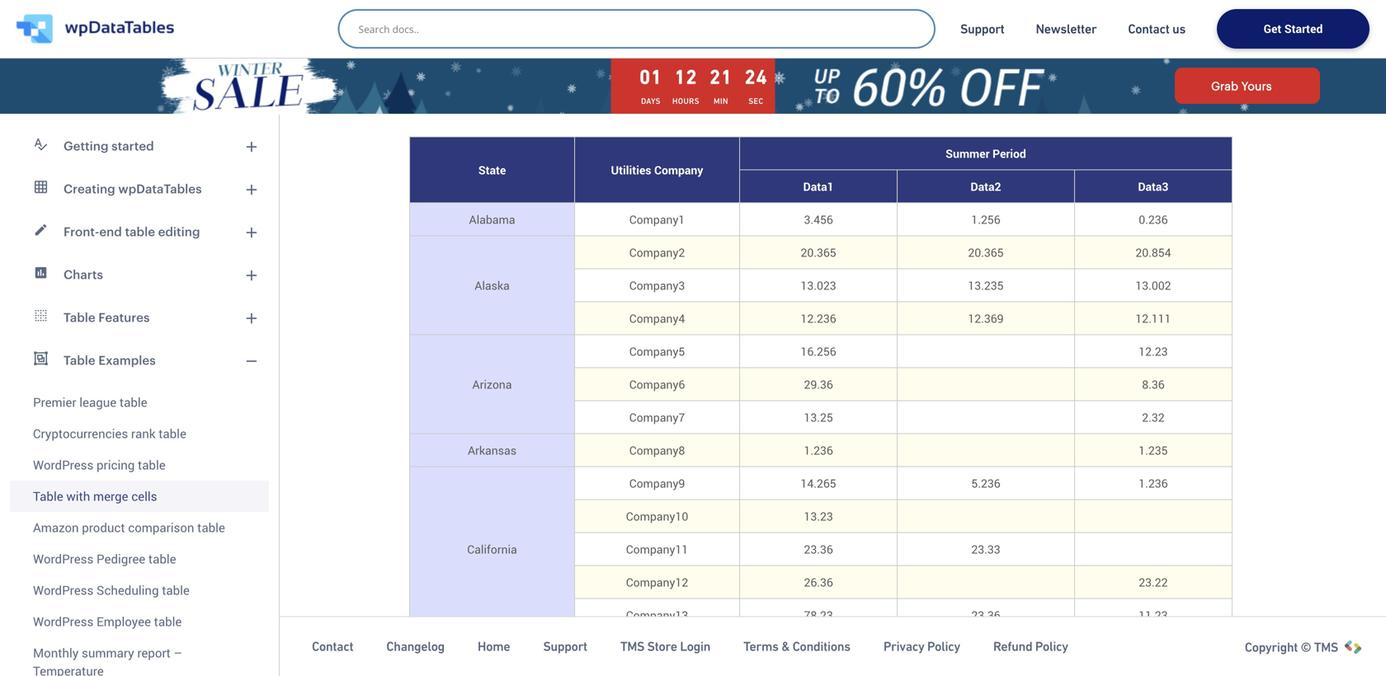 Task type: describe. For each thing, give the bounding box(es) containing it.
29.36
[[804, 377, 833, 392]]

12
[[675, 66, 698, 88]]

refund policy link
[[994, 639, 1069, 656]]

table for end
[[125, 225, 155, 239]]

amazon product comparison table
[[33, 520, 225, 537]]

13.25
[[804, 410, 833, 425]]

wordpress for wordpress employee table
[[33, 614, 94, 631]]

wordpress for wordpress scheduling table
[[33, 582, 94, 599]]

table for league
[[120, 394, 147, 411]]

days
[[641, 97, 661, 106]]

example 2
[[762, 48, 816, 64]]

amazon product comparison table link
[[10, 513, 269, 544]]

pedigree
[[97, 551, 145, 568]]

get
[[1264, 21, 1282, 36]]

cryptocurrencies
[[33, 425, 128, 442]]

contact for contact
[[312, 640, 353, 655]]

example 2 link
[[745, 35, 833, 76]]

started
[[112, 139, 154, 153]]

home link
[[478, 639, 510, 656]]

utilities
[[611, 162, 652, 178]]

cryptocurrencies rank table link
[[10, 418, 269, 450]]

policy for refund policy
[[1036, 640, 1069, 655]]

13.23
[[804, 509, 833, 525]]

tms store login link
[[621, 639, 711, 656]]

table for scheduling
[[162, 582, 190, 599]]

wordpress pedigree table
[[33, 551, 176, 568]]

example 1
[[672, 48, 726, 64]]

wordpress employee table link
[[10, 607, 269, 638]]

11.23
[[1139, 608, 1168, 624]]

total:
[[702, 641, 731, 657]]

3.456
[[804, 212, 833, 227]]

example 3
[[851, 48, 905, 64]]

data3
[[1139, 179, 1169, 194]]

table for table with merge cells
[[33, 488, 63, 505]]

example 4
[[941, 48, 995, 64]]

company12
[[626, 575, 689, 591]]

wordpress employee table
[[33, 614, 182, 631]]

16.256
[[801, 344, 837, 359]]

company13
[[626, 608, 689, 624]]

rank
[[131, 425, 156, 442]]

privacy policy
[[884, 640, 961, 655]]

creating wpdatatables
[[64, 182, 202, 196]]

getting started
[[64, 139, 154, 153]]

pricing
[[97, 457, 135, 474]]

newsletter
[[1036, 21, 1097, 36]]

wordpress for wordpress pricing table
[[33, 457, 94, 474]]

refund policy
[[994, 640, 1069, 655]]

1 vertical spatial 1.236
[[1139, 476, 1168, 492]]

wpdatatables
[[118, 182, 202, 196]]

–
[[174, 645, 182, 662]]

tms store login
[[621, 640, 711, 655]]

1
[[720, 48, 726, 64]]

front-
[[64, 225, 99, 239]]

company4
[[630, 311, 685, 326]]

alabama
[[469, 212, 515, 227]]

comparison
[[128, 520, 194, 537]]

copyright © tms
[[1245, 641, 1339, 655]]

terms & conditions link
[[744, 639, 851, 656]]

arizona
[[473, 377, 512, 392]]

company7
[[630, 410, 685, 425]]

example for example 1
[[672, 48, 717, 64]]

alaska
[[475, 278, 510, 293]]

end
[[99, 225, 122, 239]]

league
[[79, 394, 117, 411]]

charts link
[[10, 253, 269, 296]]

temperature
[[33, 663, 104, 677]]

newsletter link
[[1036, 21, 1097, 37]]

2.32
[[1143, 410, 1165, 425]]

1 horizontal spatial support link
[[961, 21, 1005, 37]]

example for example 2
[[762, 48, 807, 64]]

get started
[[1264, 21, 1323, 36]]

getting
[[64, 139, 109, 153]]

premier league table link
[[10, 382, 269, 418]]

1 vertical spatial 23.36
[[972, 608, 1001, 624]]

12.236
[[801, 311, 837, 326]]

refund
[[994, 640, 1033, 655]]

features
[[98, 310, 150, 325]]

23.22
[[1139, 575, 1168, 591]]

editing
[[158, 225, 200, 239]]

california
[[467, 542, 517, 558]]

1 20.365 from the left
[[801, 245, 837, 260]]

78.23
[[804, 608, 833, 624]]

13.023
[[801, 278, 837, 293]]

product
[[82, 520, 125, 537]]

state
[[478, 162, 506, 178]]

privacy policy link
[[884, 639, 961, 656]]

terms
[[744, 640, 779, 655]]

0 horizontal spatial tms
[[621, 640, 645, 655]]

2
[[809, 48, 816, 64]]

0.236
[[1139, 212, 1168, 227]]

3
[[899, 48, 905, 64]]

Search form search field
[[359, 17, 924, 40]]

table for pedigree
[[148, 551, 176, 568]]

0 horizontal spatial 1.236
[[804, 443, 833, 459]]



Task type: locate. For each thing, give the bounding box(es) containing it.
2 vertical spatial table
[[33, 488, 63, 505]]

table down charts
[[64, 310, 95, 325]]

23.36 up 156.236
[[972, 608, 1001, 624]]

12.369
[[969, 311, 1004, 326]]

table
[[64, 310, 95, 325], [64, 353, 95, 368], [33, 488, 63, 505]]

contact
[[1129, 21, 1170, 36], [312, 640, 353, 655]]

2 example from the left
[[762, 48, 807, 64]]

example for example 3
[[851, 48, 896, 64]]

&
[[782, 640, 790, 655]]

table up 'cells'
[[138, 457, 166, 474]]

0 vertical spatial table
[[64, 310, 95, 325]]

1 horizontal spatial policy
[[1036, 640, 1069, 655]]

table for pricing
[[138, 457, 166, 474]]

support link up 4
[[961, 21, 1005, 37]]

1 vertical spatial contact
[[312, 640, 353, 655]]

table inside the wordpress pricing table link
[[138, 457, 166, 474]]

example left 4
[[941, 48, 985, 64]]

utilities company
[[611, 162, 704, 178]]

1 vertical spatial support link
[[543, 639, 588, 656]]

wordpress pricing table
[[33, 457, 166, 474]]

get started link
[[1217, 9, 1370, 49]]

table for employee
[[154, 614, 182, 631]]

company10
[[626, 509, 689, 525]]

grab
[[1212, 79, 1239, 92]]

1 wordpress from the top
[[33, 457, 94, 474]]

wordpress down amazon
[[33, 551, 94, 568]]

0 horizontal spatial support
[[543, 640, 588, 655]]

wordpress inside wordpress scheduling table link
[[33, 582, 94, 599]]

21
[[710, 66, 733, 88]]

©
[[1301, 641, 1312, 655]]

table inside the cryptocurrencies rank table link
[[159, 425, 186, 442]]

policy inside "link"
[[928, 640, 961, 655]]

table down wordpress pedigree table link
[[162, 582, 190, 599]]

0 vertical spatial support link
[[961, 21, 1005, 37]]

creating
[[64, 182, 115, 196]]

example 1 link
[[655, 35, 744, 76]]

2 policy from the left
[[1036, 640, 1069, 655]]

support
[[961, 21, 1005, 36], [543, 640, 588, 655]]

table examples
[[64, 353, 156, 368]]

12.23
[[1139, 344, 1168, 359]]

wordpress down the wordpress pedigree table
[[33, 582, 94, 599]]

summer
[[946, 146, 990, 161]]

wpdatatables - tables and charts manager wordpress plugin image
[[17, 14, 174, 44]]

cryptocurrencies rank table
[[33, 425, 186, 442]]

356.23
[[801, 641, 837, 657]]

2 20.365 from the left
[[969, 245, 1004, 260]]

premier
[[33, 394, 76, 411]]

summary
[[82, 645, 134, 662]]

policy right "refund"
[[1036, 640, 1069, 655]]

table left with
[[33, 488, 63, 505]]

support for the left support link
[[543, 640, 588, 655]]

wordpress inside wordpress employee table link
[[33, 614, 94, 631]]

company6
[[630, 377, 685, 392]]

wordpress for wordpress pedigree table
[[33, 551, 94, 568]]

1 vertical spatial support
[[543, 640, 588, 655]]

0 vertical spatial contact
[[1129, 21, 1170, 36]]

table inside wordpress employee table link
[[154, 614, 182, 631]]

table for table features
[[64, 310, 95, 325]]

merge
[[93, 488, 128, 505]]

table inside premier league table link
[[120, 394, 147, 411]]

period
[[993, 146, 1027, 161]]

table inside wordpress pedigree table link
[[148, 551, 176, 568]]

table examples link
[[10, 339, 269, 382]]

grab yours link
[[1175, 68, 1321, 104]]

min
[[714, 97, 729, 106]]

1 horizontal spatial 20.365
[[969, 245, 1004, 260]]

23.36 down 13.23 on the bottom right of page
[[804, 542, 833, 558]]

copyright
[[1245, 641, 1298, 655]]

5.236
[[972, 476, 1001, 492]]

1 example from the left
[[672, 48, 717, 64]]

policy for privacy policy
[[928, 640, 961, 655]]

13.235
[[969, 278, 1004, 293]]

156.236
[[965, 641, 1007, 657]]

1 policy from the left
[[928, 640, 961, 655]]

contact us
[[1129, 21, 1186, 36]]

wordpress up monthly
[[33, 614, 94, 631]]

12.111
[[1136, 311, 1172, 326]]

company8
[[630, 443, 685, 459]]

table up premier league table
[[64, 353, 95, 368]]

table features
[[64, 310, 150, 325]]

table right comparison
[[197, 520, 225, 537]]

0 vertical spatial 23.36
[[804, 542, 833, 558]]

support up 4
[[961, 21, 1005, 36]]

1 horizontal spatial support
[[961, 21, 1005, 36]]

wordpress scheduling table
[[33, 582, 190, 599]]

scheduling
[[97, 582, 159, 599]]

support right home
[[543, 640, 588, 655]]

table right end
[[125, 225, 155, 239]]

4 wordpress from the top
[[33, 614, 94, 631]]

table with merge cells link
[[10, 481, 269, 513]]

3 example from the left
[[851, 48, 896, 64]]

1.236 down 1.235
[[1139, 476, 1168, 492]]

1 horizontal spatial contact
[[1129, 21, 1170, 36]]

wordpress up with
[[33, 457, 94, 474]]

tms left store
[[621, 640, 645, 655]]

privacy
[[884, 640, 925, 655]]

table right rank
[[159, 425, 186, 442]]

wordpress pedigree table link
[[10, 544, 269, 575]]

example left 2 on the top of the page
[[762, 48, 807, 64]]

example 4 link
[[924, 35, 1012, 76]]

0 horizontal spatial 23.36
[[804, 542, 833, 558]]

table up –
[[154, 614, 182, 631]]

Search input search field
[[359, 17, 924, 40]]

support for support link to the right
[[961, 21, 1005, 36]]

contact for contact us
[[1129, 21, 1170, 36]]

tms right ©
[[1315, 641, 1339, 655]]

support link right home
[[543, 639, 588, 656]]

arkansas
[[468, 443, 517, 459]]

table inside amazon product comparison table link
[[197, 520, 225, 537]]

01
[[640, 66, 663, 88]]

contact link
[[312, 639, 353, 656]]

1 vertical spatial table
[[64, 353, 95, 368]]

us
[[1173, 21, 1186, 36]]

example left 3
[[851, 48, 896, 64]]

0 horizontal spatial support link
[[543, 639, 588, 656]]

table inside wordpress scheduling table link
[[162, 582, 190, 599]]

table features link
[[10, 296, 269, 339]]

front-end table editing link
[[10, 210, 269, 253]]

wordpress pricing table link
[[10, 450, 269, 481]]

wordpress inside wordpress pedigree table link
[[33, 551, 94, 568]]

table inside front-end table editing link
[[125, 225, 155, 239]]

2 wordpress from the top
[[33, 551, 94, 568]]

changelog
[[387, 640, 445, 655]]

premier league table
[[33, 394, 147, 411]]

wordpress scheduling table link
[[10, 575, 269, 607]]

tms
[[621, 640, 645, 655], [1315, 641, 1339, 655]]

changelog link
[[387, 639, 445, 656]]

store
[[648, 640, 677, 655]]

table for rank
[[159, 425, 186, 442]]

company
[[655, 162, 704, 178]]

with
[[66, 488, 90, 505]]

getting started link
[[10, 125, 269, 168]]

3 wordpress from the top
[[33, 582, 94, 599]]

table with merge cells
[[33, 488, 157, 505]]

company9
[[630, 476, 685, 492]]

table down comparison
[[148, 551, 176, 568]]

0 horizontal spatial contact
[[312, 640, 353, 655]]

1 horizontal spatial 1.236
[[1139, 476, 1168, 492]]

data2
[[971, 179, 1002, 194]]

13.002
[[1136, 278, 1172, 293]]

grab yours
[[1212, 79, 1272, 92]]

example for example 4
[[941, 48, 985, 64]]

23.33
[[972, 542, 1001, 558]]

4
[[988, 48, 995, 64]]

company2
[[630, 245, 685, 260]]

started
[[1285, 21, 1323, 36]]

report
[[137, 645, 171, 662]]

0 vertical spatial 1.236
[[804, 443, 833, 459]]

company5
[[630, 344, 685, 359]]

examples
[[98, 353, 156, 368]]

table
[[125, 225, 155, 239], [120, 394, 147, 411], [159, 425, 186, 442], [138, 457, 166, 474], [197, 520, 225, 537], [148, 551, 176, 568], [162, 582, 190, 599], [154, 614, 182, 631]]

table inside "link"
[[64, 310, 95, 325]]

1 horizontal spatial 23.36
[[972, 608, 1001, 624]]

table up the cryptocurrencies rank table link
[[120, 394, 147, 411]]

20.365 down 1.256
[[969, 245, 1004, 260]]

4 example from the left
[[941, 48, 985, 64]]

policy right privacy
[[928, 640, 961, 655]]

0 horizontal spatial policy
[[928, 640, 961, 655]]

1.236 down the 13.25
[[804, 443, 833, 459]]

0 horizontal spatial 20.365
[[801, 245, 837, 260]]

contact us link
[[1129, 21, 1186, 37]]

23.36
[[804, 542, 833, 558], [972, 608, 1001, 624]]

20.365 up 13.023
[[801, 245, 837, 260]]

1.235
[[1139, 443, 1168, 459]]

table for table examples
[[64, 353, 95, 368]]

0 vertical spatial support
[[961, 21, 1005, 36]]

20.854
[[1136, 245, 1172, 260]]

example up 12
[[672, 48, 717, 64]]

amazon
[[33, 520, 79, 537]]

1 horizontal spatial tms
[[1315, 641, 1339, 655]]

sec
[[749, 97, 764, 106]]



Task type: vqa. For each thing, say whether or not it's contained in the screenshot.
mounting options: activate to sort column ascending element
no



